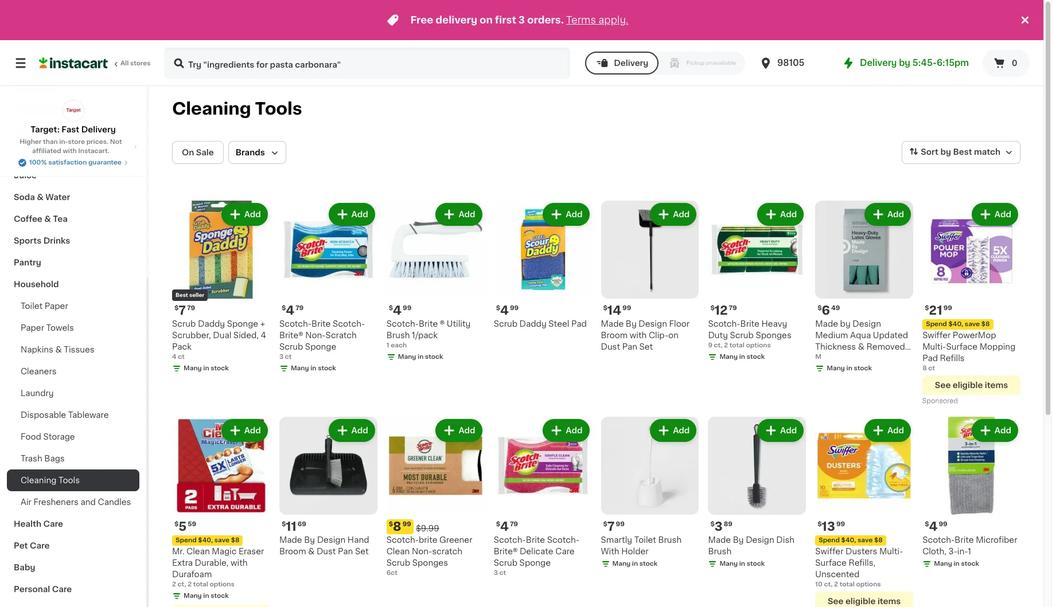Task type: vqa. For each thing, say whether or not it's contained in the screenshot.
Frozen Foods
yes



Task type: locate. For each thing, give the bounding box(es) containing it.
99 left $9.99
[[403, 521, 411, 528]]

1 vertical spatial dust
[[317, 548, 336, 556]]

in- inside higher than in-store prices. not affiliated with instacart.
[[59, 139, 68, 145]]

care for personal care
[[52, 586, 72, 594]]

7
[[179, 305, 186, 317], [607, 521, 615, 533]]

$ inside '$ 5 59'
[[174, 521, 179, 528]]

in for mr. clean magic eraser extra durable, with durafoam
[[203, 593, 209, 599]]

1 horizontal spatial by
[[626, 320, 637, 328]]

by for sort
[[941, 148, 951, 156]]

tools down trash bags link
[[58, 477, 80, 485]]

swiffer down 21
[[923, 332, 951, 340]]

scotch- for scotch-brite microfiber cloth, 3-in-1
[[923, 536, 955, 544]]

care for health care
[[43, 520, 63, 528]]

brite for $ 4 99
[[419, 320, 438, 328]]

cheese
[[14, 150, 46, 158]]

Search field
[[165, 48, 569, 78]]

0 horizontal spatial by
[[840, 320, 851, 328]]

1 horizontal spatial $ 4 79
[[496, 521, 518, 533]]

design
[[639, 320, 667, 328], [853, 320, 881, 328], [317, 536, 346, 544], [746, 536, 774, 544]]

design for 11
[[317, 536, 346, 544]]

add for scotch-brite ® utility brush 1/pack
[[459, 211, 475, 219]]

ct, inside scotch-brite heavy duty scrub sponges 9 ct, 2 total options
[[714, 342, 723, 349]]

made inside made by design medium aqua updated thickness & removed hanging loop reusable heavy duty latex gloves
[[815, 320, 838, 328]]

sponge up sided,
[[227, 320, 258, 328]]

in- inside scotch-brite microfiber cloth, 3-in-1
[[957, 548, 968, 556]]

$ 4 79 up 'scotch-brite scotch- brite® non-scratch scrub sponge 3 ct'
[[282, 305, 304, 317]]

by down 69
[[304, 536, 315, 544]]

delivery left 5:45-
[[860, 59, 897, 67]]

1 left each
[[387, 342, 389, 349]]

many down cloth,
[[934, 561, 952, 567]]

many
[[398, 354, 416, 360], [720, 354, 738, 360], [184, 365, 202, 372], [291, 365, 309, 372], [827, 365, 845, 372], [612, 561, 631, 567], [720, 561, 738, 567], [934, 561, 952, 567], [184, 593, 202, 599]]

scrub
[[172, 320, 196, 328], [494, 320, 517, 328], [730, 332, 754, 340], [279, 343, 303, 351], [387, 559, 410, 567], [494, 559, 517, 567]]

1 horizontal spatial spend
[[819, 537, 840, 544]]

scotch- for scotch-brite scotch- brite® non-scratch scrub sponge 3 ct
[[279, 320, 312, 328]]

product group
[[172, 201, 270, 376], [279, 201, 377, 376], [387, 201, 485, 364], [494, 201, 592, 330], [601, 201, 699, 353], [708, 201, 806, 364], [815, 201, 913, 385], [923, 201, 1021, 408], [172, 417, 270, 608], [279, 417, 377, 557], [387, 417, 485, 578], [494, 417, 592, 578], [601, 417, 699, 571], [708, 417, 806, 571], [815, 417, 913, 608], [923, 417, 1021, 571]]

2 inside scotch-brite heavy duty scrub sponges 9 ct, 2 total options
[[724, 342, 728, 349]]

Best match Sort by field
[[902, 141, 1021, 164]]

paper inside toilet paper link
[[45, 302, 68, 310]]

0 horizontal spatial $8
[[231, 537, 240, 544]]

1 horizontal spatial swiffer
[[923, 332, 951, 340]]

0 vertical spatial 1
[[387, 342, 389, 349]]

design for 14
[[639, 320, 667, 328]]

$ inside $ 6 49
[[818, 305, 822, 311]]

swiffer dusters multi- surface refills, unscented 10 ct, 2 total options
[[815, 548, 903, 588]]

1 vertical spatial on
[[668, 332, 679, 340]]

14
[[607, 305, 621, 317]]

2 clean from the left
[[387, 548, 410, 556]]

4 for scotch-brite ® utility brush 1/pack
[[393, 305, 402, 317]]

$40, up magic at the left bottom of the page
[[198, 537, 213, 544]]

design inside made by design floor broom with clip-on dust pan set
[[639, 320, 667, 328]]

$ 4 79 up scotch-brite scotch- brite® delicate care scrub sponge 3 ct
[[496, 521, 518, 533]]

1 horizontal spatial see eligible items button
[[923, 376, 1021, 395]]

soda & water link
[[7, 186, 139, 208]]

$8 for 5
[[231, 537, 240, 544]]

delivery up prices.
[[81, 126, 116, 134]]

brite® for delicate
[[494, 548, 518, 556]]

ice cream link
[[7, 77, 139, 99]]

surface up refills
[[946, 343, 978, 351]]

stock down mr. clean magic eraser extra durable, with durafoam 2 ct, 2 total options
[[211, 593, 229, 599]]

surface inside swiffer powermop multi-surface mopping pad refills 8 ct
[[946, 343, 978, 351]]

spend for 21
[[926, 321, 947, 328]]

options for unscented
[[856, 582, 881, 588]]

set inside made by design hand broom & dust pan set
[[355, 548, 369, 556]]

cleaning
[[172, 100, 251, 117], [21, 477, 56, 485]]

first
[[495, 15, 516, 25]]

by left 5:45-
[[899, 59, 910, 67]]

2 for unscented
[[834, 582, 838, 588]]

1 vertical spatial cleaning tools
[[21, 477, 80, 485]]

0 horizontal spatial broom
[[279, 548, 306, 556]]

mr.
[[172, 548, 184, 556]]

pet care
[[14, 542, 50, 550]]

1 horizontal spatial dust
[[601, 343, 620, 351]]

0 horizontal spatial daddy
[[198, 320, 225, 328]]

see eligible items button for 13
[[815, 592, 913, 608]]

0 horizontal spatial on
[[480, 15, 493, 25]]

0 vertical spatial see
[[935, 381, 951, 389]]

product group containing 21
[[923, 201, 1021, 408]]

brush inside scotch-brite ® utility brush 1/pack 1 each
[[387, 332, 410, 340]]

multi- inside swiffer powermop multi-surface mopping pad refills 8 ct
[[923, 343, 946, 351]]

in down scotch-brite heavy duty scrub sponges 9 ct, 2 total options at bottom right
[[739, 354, 745, 360]]

8 up sponsored badge image
[[923, 365, 927, 372]]

69
[[298, 521, 306, 528]]

care
[[43, 520, 63, 528], [30, 542, 50, 550], [555, 548, 575, 556], [52, 586, 72, 594]]

refills
[[940, 354, 965, 363]]

made inside made by design hand broom & dust pan set
[[279, 536, 302, 544]]

scotch- inside scotch-brite ® utility brush 1/pack 1 each
[[387, 320, 419, 328]]

add for scrub daddy sponge + scrubber, dual sided, 4 pack
[[244, 211, 261, 219]]

clean up durable,
[[187, 548, 210, 556]]

swiffer up unscented
[[815, 548, 844, 556]]

non- inside scotch-brite greener clean non-scratch scrub sponges 6ct
[[412, 548, 432, 556]]

in- right cloth,
[[957, 548, 968, 556]]

health
[[14, 520, 41, 528]]

1 clean from the left
[[187, 548, 210, 556]]

1 vertical spatial see eligible items
[[828, 598, 901, 606]]

$ 4 99 for scotch-brite ® utility brush 1/pack
[[389, 305, 412, 317]]

surface up unscented
[[815, 559, 847, 567]]

0 horizontal spatial spend $40, save $8
[[176, 537, 240, 544]]

1 vertical spatial brite®
[[494, 548, 518, 556]]

soda
[[14, 193, 35, 201]]

1 vertical spatial with
[[630, 332, 647, 340]]

1 vertical spatial multi-
[[879, 548, 903, 556]]

scratch
[[432, 548, 462, 556]]

aqua
[[850, 332, 871, 340]]

holder
[[621, 548, 649, 556]]

$40, for 21
[[949, 321, 963, 328]]

$ inside $ 7 99
[[603, 521, 607, 528]]

9
[[708, 342, 713, 349]]

99 right 14
[[622, 305, 631, 311]]

by right sort
[[941, 148, 951, 156]]

stock down scotch-brite heavy duty scrub sponges 9 ct, 2 total options at bottom right
[[747, 354, 765, 360]]

0 vertical spatial surface
[[946, 343, 978, 351]]

mr. clean magic eraser extra durable, with durafoam 2 ct, 2 total options
[[172, 548, 264, 588]]

0 horizontal spatial paper
[[21, 324, 44, 332]]

2 horizontal spatial $8
[[982, 321, 990, 328]]

1 vertical spatial by
[[941, 148, 951, 156]]

bakery
[[14, 128, 43, 136]]

6:15pm
[[937, 59, 969, 67]]

49
[[831, 305, 840, 311]]

spend $40, save $8 up dusters
[[819, 537, 883, 544]]

see eligible items down swiffer dusters multi- surface refills, unscented 10 ct, 2 total options
[[828, 598, 901, 606]]

1 vertical spatial broom
[[279, 548, 306, 556]]

$ 4 79 for scotch-brite scotch- brite® non-scratch scrub sponge
[[282, 305, 304, 317]]

1 horizontal spatial daddy
[[520, 320, 547, 328]]

sponge
[[227, 320, 258, 328], [305, 343, 336, 351], [520, 559, 551, 567]]

ct, inside swiffer dusters multi- surface refills, unscented 10 ct, 2 total options
[[824, 582, 833, 588]]

spend down "13" on the bottom right of page
[[819, 537, 840, 544]]

delivery for delivery by 5:45-6:15pm
[[860, 59, 897, 67]]

toilet inside smartly toilet brush with holder
[[634, 536, 656, 544]]

in for scotch-brite ® utility brush 1/pack
[[418, 354, 424, 360]]

1 horizontal spatial toilet
[[634, 536, 656, 544]]

scotch- inside scotch-brite greener clean non-scratch scrub sponges 6ct
[[387, 536, 419, 544]]

multi- up refills
[[923, 343, 946, 351]]

1 daddy from the left
[[198, 320, 225, 328]]

product group containing 13
[[815, 417, 913, 608]]

None search field
[[164, 47, 570, 79]]

higher than in-store prices. not affiliated with instacart.
[[20, 139, 122, 154]]

1 horizontal spatial clean
[[387, 548, 410, 556]]

cleaning tools down bags
[[21, 477, 80, 485]]

sports drinks link
[[7, 230, 139, 252]]

sponge down scratch
[[305, 343, 336, 351]]

many in stock down loop
[[827, 365, 872, 372]]

8 inside swiffer powermop multi-surface mopping pad refills 8 ct
[[923, 365, 927, 372]]

made inside made by design floor broom with clip-on dust pan set
[[601, 320, 624, 328]]

many down scotch-brite heavy duty scrub sponges 9 ct, 2 total options at bottom right
[[720, 354, 738, 360]]

frozen
[[14, 106, 42, 114]]

1 vertical spatial best
[[176, 293, 188, 298]]

3 inside 'scotch-brite scotch- brite® non-scratch scrub sponge 3 ct'
[[279, 354, 283, 360]]

3 inside product group
[[715, 521, 723, 533]]

made for 11
[[279, 536, 302, 544]]

7 for scrub daddy sponge + scrubber, dual sided, 4 pack
[[179, 305, 186, 317]]

0 vertical spatial with
[[63, 148, 77, 154]]

by for delivery
[[899, 59, 910, 67]]

brite inside scotch-brite scotch- brite® delicate care scrub sponge 3 ct
[[526, 536, 545, 544]]

2 horizontal spatial $40,
[[949, 321, 963, 328]]

by inside made by design floor broom with clip-on dust pan set
[[626, 320, 637, 328]]

79 inside $ 12 79
[[729, 305, 737, 311]]

scotch- inside scotch-brite heavy duty scrub sponges 9 ct, 2 total options
[[708, 320, 740, 328]]

surface inside swiffer dusters multi- surface refills, unscented 10 ct, 2 total options
[[815, 559, 847, 567]]

see eligible items for 21
[[935, 381, 1008, 389]]

instacart logo image
[[39, 56, 108, 70]]

1 vertical spatial non-
[[412, 548, 432, 556]]

total for sponges
[[730, 342, 745, 349]]

$8.99 original price: $9.99 element
[[387, 520, 485, 535]]

1 vertical spatial 7
[[607, 521, 615, 533]]

by inside "made by design dish brush"
[[733, 536, 744, 544]]

0 horizontal spatial see eligible items
[[828, 598, 901, 606]]

non- for brite
[[412, 548, 432, 556]]

0 horizontal spatial sponges
[[412, 559, 448, 567]]

pad right steel
[[571, 320, 587, 328]]

5:45-
[[913, 59, 937, 67]]

in down 'scotch-brite scotch- brite® non-scratch scrub sponge 3 ct'
[[310, 365, 316, 372]]

options inside scotch-brite heavy duty scrub sponges 9 ct, 2 total options
[[746, 342, 771, 349]]

made up medium
[[815, 320, 838, 328]]

ct, inside mr. clean magic eraser extra durable, with durafoam 2 ct, 2 total options
[[178, 582, 186, 588]]

see up sponsored badge image
[[935, 381, 951, 389]]

0 vertical spatial $ 4 79
[[282, 305, 304, 317]]

8
[[923, 365, 927, 372], [393, 521, 401, 533]]

made down 11
[[279, 536, 302, 544]]

surface
[[946, 343, 978, 351], [815, 559, 847, 567]]

in down scrub daddy sponge + scrubber, dual sided, 4 pack 4 ct
[[203, 365, 209, 372]]

ct, for duty
[[714, 342, 723, 349]]

clean
[[187, 548, 210, 556], [387, 548, 410, 556]]

0 vertical spatial non-
[[305, 332, 326, 340]]

brush inside "made by design dish brush"
[[708, 548, 732, 556]]

0 horizontal spatial brite®
[[279, 332, 303, 340]]

1 vertical spatial swiffer
[[815, 548, 844, 556]]

best left seller
[[176, 293, 188, 298]]

by
[[899, 59, 910, 67], [941, 148, 951, 156], [840, 320, 851, 328]]

options down refills,
[[856, 582, 881, 588]]

$
[[174, 305, 179, 311], [282, 305, 286, 311], [389, 305, 393, 311], [496, 305, 500, 311], [603, 305, 607, 311], [710, 305, 715, 311], [818, 305, 822, 311], [925, 305, 929, 311], [174, 521, 179, 528], [282, 521, 286, 528], [389, 521, 393, 528], [496, 521, 500, 528], [603, 521, 607, 528], [710, 521, 715, 528], [818, 521, 822, 528], [925, 521, 929, 528]]

save up dusters
[[858, 537, 873, 544]]

1 horizontal spatial cleaning tools
[[172, 100, 302, 117]]

by inside field
[[941, 148, 951, 156]]

add button for scrub daddy steel pad
[[544, 204, 588, 225]]

swiffer inside swiffer powermop multi-surface mopping pad refills 8 ct
[[923, 332, 951, 340]]

1 inside scotch-brite ® utility brush 1/pack 1 each
[[387, 342, 389, 349]]

heavy inside scotch-brite heavy duty scrub sponges 9 ct, 2 total options
[[762, 320, 787, 328]]

design up clip-
[[639, 320, 667, 328]]

ct inside swiffer powermop multi-surface mopping pad refills 8 ct
[[928, 365, 935, 372]]

swiffer inside swiffer dusters multi- surface refills, unscented 10 ct, 2 total options
[[815, 548, 844, 556]]

cleaning tools
[[172, 100, 302, 117], [21, 477, 80, 485]]

1 horizontal spatial see eligible items
[[935, 381, 1008, 389]]

dusters
[[846, 548, 877, 556]]

broom for 14
[[601, 332, 628, 340]]

made for 6
[[815, 320, 838, 328]]

greener
[[440, 536, 472, 544]]

duty down loop
[[843, 366, 863, 374]]

1 for 3-
[[968, 548, 971, 556]]

sort
[[921, 148, 939, 156]]

scrub inside scotch-brite greener clean non-scratch scrub sponges 6ct
[[387, 559, 410, 567]]

1 vertical spatial 8
[[393, 521, 401, 533]]

add button for scotch-brite heavy duty scrub sponges
[[758, 204, 803, 225]]

scotch-brite scotch- brite® delicate care scrub sponge 3 ct
[[494, 536, 579, 576]]

stock for scotch-brite scotch- brite® non-scratch scrub sponge
[[318, 365, 336, 372]]

add button for scotch-brite microfiber cloth, 3-in-1
[[973, 420, 1017, 441]]

$ 4 99 up cloth,
[[925, 521, 948, 533]]

stock down scrub daddy sponge + scrubber, dual sided, 4 pack 4 ct
[[211, 365, 229, 372]]

cleaning inside 'link'
[[21, 477, 56, 485]]

add button for scotch-brite scotch- brite® delicate care scrub sponge
[[544, 420, 588, 441]]

pad
[[571, 320, 587, 328], [923, 354, 938, 363]]

0 vertical spatial pan
[[622, 343, 637, 351]]

food storage
[[21, 433, 75, 441]]

all
[[120, 60, 129, 67]]

$9.99
[[416, 525, 439, 533]]

add button for made by design floor broom with clip-on dust pan set
[[651, 204, 696, 225]]

scotch- inside scotch-brite microfiber cloth, 3-in-1
[[923, 536, 955, 544]]

1 horizontal spatial heavy
[[815, 366, 841, 374]]

$ 5 59
[[174, 521, 196, 533]]

4 up the scrub daddy steel pad
[[500, 305, 509, 317]]

0 horizontal spatial eligible
[[846, 598, 876, 606]]

brands button
[[228, 141, 286, 164]]

ct, for surface
[[824, 582, 833, 588]]

household
[[14, 281, 59, 289]]

0 horizontal spatial options
[[210, 582, 235, 588]]

1 vertical spatial see eligible items button
[[815, 592, 913, 608]]

made inside "made by design dish brush"
[[708, 536, 731, 544]]

0 vertical spatial sponges
[[756, 332, 792, 340]]

0 vertical spatial swiffer
[[923, 332, 951, 340]]

multi- inside swiffer dusters multi- surface refills, unscented 10 ct, 2 total options
[[879, 548, 903, 556]]

add button for smartly toilet brush with holder
[[651, 420, 696, 441]]

0 horizontal spatial spend
[[176, 537, 197, 544]]

$ inside $ 11 69
[[282, 521, 286, 528]]

personal care
[[14, 586, 72, 594]]

1 vertical spatial in-
[[957, 548, 968, 556]]

items down swiffer dusters multi- surface refills, unscented 10 ct, 2 total options
[[878, 598, 901, 606]]

$40, up the powermop
[[949, 321, 963, 328]]

99 inside $ 13 99
[[836, 521, 845, 528]]

79
[[187, 305, 195, 311], [296, 305, 304, 311], [729, 305, 737, 311], [510, 521, 518, 528]]

add for scotch-brite scotch- brite® non-scratch scrub sponge
[[351, 211, 368, 219]]

best
[[953, 148, 972, 156], [176, 293, 188, 298]]

coffee & tea link
[[7, 208, 139, 230]]

design inside made by design medium aqua updated thickness & removed hanging loop reusable heavy duty latex gloves
[[853, 320, 881, 328]]

brite inside 'scotch-brite scotch- brite® non-scratch scrub sponge 3 ct'
[[312, 320, 331, 328]]

1 horizontal spatial $8
[[874, 537, 883, 544]]

daddy left steel
[[520, 320, 547, 328]]

1 horizontal spatial non-
[[412, 548, 432, 556]]

many in stock for made by design medium aqua updated thickness & removed hanging loop reusable heavy duty latex gloves
[[827, 365, 872, 372]]

0 horizontal spatial save
[[214, 537, 229, 544]]

design inside "made by design dish brush"
[[746, 536, 774, 544]]

on inside limited time offer region
[[480, 15, 493, 25]]

spend down 21
[[926, 321, 947, 328]]

1 horizontal spatial total
[[730, 342, 745, 349]]

0 vertical spatial duty
[[708, 332, 728, 340]]

product group containing 12
[[708, 201, 806, 364]]

1 vertical spatial 1
[[968, 548, 971, 556]]

coffee & tea
[[14, 215, 68, 223]]

1 vertical spatial cleaning
[[21, 477, 56, 485]]

1 horizontal spatial sponges
[[756, 332, 792, 340]]

1 horizontal spatial by
[[899, 59, 910, 67]]

all stores link
[[39, 47, 151, 79]]

0 vertical spatial set
[[639, 343, 653, 351]]

1 vertical spatial eligible
[[846, 598, 876, 606]]

cloth,
[[923, 548, 947, 556]]

many in stock down scotch-brite heavy duty scrub sponges 9 ct, 2 total options at bottom right
[[720, 354, 765, 360]]

pan down the hand on the bottom left
[[338, 548, 353, 556]]

satisfaction
[[48, 159, 87, 166]]

many in stock for mr. clean magic eraser extra durable, with durafoam
[[184, 593, 229, 599]]

1 horizontal spatial pan
[[622, 343, 637, 351]]

scotch-brite ® utility brush 1/pack 1 each
[[387, 320, 471, 349]]

$ 4 99 up the scrub daddy steel pad
[[496, 305, 519, 317]]

with
[[63, 148, 77, 154], [630, 332, 647, 340], [231, 559, 248, 567]]

spend $40, save $8 for 5
[[176, 537, 240, 544]]

79 right 12
[[729, 305, 737, 311]]

1 vertical spatial items
[[878, 598, 901, 606]]

$40,
[[949, 321, 963, 328], [198, 537, 213, 544], [841, 537, 856, 544]]

sports drinks
[[14, 237, 70, 245]]

brite® inside 'scotch-brite scotch- brite® non-scratch scrub sponge 3 ct'
[[279, 332, 303, 340]]

broom inside made by design floor broom with clip-on dust pan set
[[601, 332, 628, 340]]

2 vertical spatial by
[[840, 320, 851, 328]]

dish
[[776, 536, 795, 544]]

ct,
[[714, 342, 723, 349], [178, 582, 186, 588], [824, 582, 833, 588]]

0 vertical spatial cleaning tools
[[172, 100, 302, 117]]

sponge inside 'scotch-brite scotch- brite® non-scratch scrub sponge 3 ct'
[[305, 343, 336, 351]]

1 horizontal spatial sponge
[[305, 343, 336, 351]]

with inside made by design floor broom with clip-on dust pan set
[[630, 332, 647, 340]]

made by design hand broom & dust pan set
[[279, 536, 369, 556]]

see for 21
[[935, 381, 951, 389]]

99 right 21
[[944, 305, 952, 311]]

sponges
[[756, 332, 792, 340], [412, 559, 448, 567]]

many down durafoam
[[184, 593, 202, 599]]

$ 4 99
[[389, 305, 412, 317], [496, 305, 519, 317], [925, 521, 948, 533]]

duty
[[708, 332, 728, 340], [843, 366, 863, 374]]

0 horizontal spatial by
[[304, 536, 315, 544]]

1 horizontal spatial brush
[[658, 536, 682, 544]]

brite® left delicate at the bottom of the page
[[494, 548, 518, 556]]

best left match
[[953, 148, 972, 156]]

stock down scotch-brite ® utility brush 1/pack 1 each
[[425, 354, 443, 360]]

2 horizontal spatial with
[[630, 332, 647, 340]]

0 vertical spatial pad
[[571, 320, 587, 328]]

2 horizontal spatial delivery
[[860, 59, 897, 67]]

0 horizontal spatial 8
[[393, 521, 401, 533]]

2 horizontal spatial brush
[[708, 548, 732, 556]]

toilet up holder
[[634, 536, 656, 544]]

2
[[724, 342, 728, 349], [172, 582, 176, 588], [188, 582, 192, 588], [834, 582, 838, 588]]

0 vertical spatial by
[[899, 59, 910, 67]]

0
[[1012, 59, 1018, 67]]

cleaners
[[21, 368, 57, 376]]

limited time offer region
[[0, 0, 1018, 40]]

1 horizontal spatial delivery
[[614, 59, 648, 67]]

design for 3
[[746, 536, 774, 544]]

cream
[[28, 84, 56, 92]]

brite inside scotch-brite microfiber cloth, 3-in-1
[[955, 536, 974, 544]]

brite for $ 12 79
[[740, 320, 760, 328]]

0 vertical spatial see eligible items
[[935, 381, 1008, 389]]

pan inside made by design hand broom & dust pan set
[[338, 548, 353, 556]]

1 horizontal spatial multi-
[[923, 343, 946, 351]]

& inside "link"
[[55, 346, 62, 354]]

design left dish
[[746, 536, 774, 544]]

by left dish
[[733, 536, 744, 544]]

best for best seller
[[176, 293, 188, 298]]

$40, up dusters
[[841, 537, 856, 544]]

$8 up dusters
[[874, 537, 883, 544]]

1 vertical spatial surface
[[815, 559, 847, 567]]

save for 13
[[858, 537, 873, 544]]

pantry link
[[7, 252, 139, 274]]

set down the hand on the bottom left
[[355, 548, 369, 556]]

made by design medium aqua updated thickness & removed hanging loop reusable heavy duty latex gloves
[[815, 320, 912, 385]]

daddy inside scrub daddy sponge + scrubber, dual sided, 4 pack 4 ct
[[198, 320, 225, 328]]

by inside made by design medium aqua updated thickness & removed hanging loop reusable heavy duty latex gloves
[[840, 320, 851, 328]]

0 horizontal spatial 1
[[387, 342, 389, 349]]

seller
[[189, 293, 204, 298]]

napkins
[[21, 346, 53, 354]]

personal
[[14, 586, 50, 594]]

spend $40, save $8 for 13
[[819, 537, 883, 544]]

cleaning tools up "brands"
[[172, 100, 302, 117]]

brite® right sided,
[[279, 332, 303, 340]]

1 horizontal spatial in-
[[957, 548, 968, 556]]

soda & water
[[14, 193, 70, 201]]

79 for non-
[[296, 305, 304, 311]]

brite®
[[279, 332, 303, 340], [494, 548, 518, 556]]

air fresheners and candles
[[21, 499, 131, 507]]

options inside swiffer dusters multi- surface refills, unscented 10 ct, 2 total options
[[856, 582, 881, 588]]

0 horizontal spatial dust
[[317, 548, 336, 556]]

add button for scotch-brite ® utility brush 1/pack
[[437, 204, 481, 225]]

thickness
[[815, 343, 856, 351]]

0 horizontal spatial toilet
[[21, 302, 43, 310]]

1 vertical spatial $ 4 79
[[496, 521, 518, 533]]

79 for scrub
[[729, 305, 737, 311]]

many in stock down 3-
[[934, 561, 979, 567]]

$8 up magic at the left bottom of the page
[[231, 537, 240, 544]]

daddy
[[198, 320, 225, 328], [520, 320, 547, 328]]

2 daddy from the left
[[520, 320, 547, 328]]

many for made by design medium aqua updated thickness & removed hanging loop reusable heavy duty latex gloves
[[827, 365, 845, 372]]

& for tissues
[[55, 346, 62, 354]]

non- for brite
[[305, 332, 326, 340]]

made down 14
[[601, 320, 624, 328]]

care down "fresheners"
[[43, 520, 63, 528]]

0 vertical spatial heavy
[[762, 320, 787, 328]]

service type group
[[585, 52, 745, 75]]

pan down $ 14 99
[[622, 343, 637, 351]]

items down the mopping
[[985, 381, 1008, 389]]

sponsored badge image
[[923, 398, 957, 405]]

cleaning tools inside cleaning tools 'link'
[[21, 477, 80, 485]]

many in stock for scotch-brite scotch- brite® non-scratch scrub sponge
[[291, 365, 336, 372]]

save up magic at the left bottom of the page
[[214, 537, 229, 544]]

$8 up the powermop
[[982, 321, 990, 328]]

1 horizontal spatial cleaning
[[172, 100, 251, 117]]

0 vertical spatial in-
[[59, 139, 68, 145]]

cleaning down trash bags
[[21, 477, 56, 485]]

& for tea
[[44, 215, 51, 223]]

product group containing 14
[[601, 201, 699, 353]]

0 horizontal spatial sponge
[[227, 320, 258, 328]]

trash bags
[[21, 455, 65, 463]]

cleaning up sale
[[172, 100, 251, 117]]

delivery button
[[585, 52, 659, 75]]

pantry
[[14, 259, 41, 267]]

0 vertical spatial paper
[[45, 302, 68, 310]]

water
[[46, 193, 70, 201]]

spend up mr.
[[176, 537, 197, 544]]

tools inside 'link'
[[58, 477, 80, 485]]

see eligible items down refills
[[935, 381, 1008, 389]]

$ inside $ 14 99
[[603, 305, 607, 311]]

79 inside the $ 7 79
[[187, 305, 195, 311]]

total inside swiffer dusters multi- surface refills, unscented 10 ct, 2 total options
[[840, 582, 855, 588]]

instacart.
[[78, 148, 110, 154]]

options for sponges
[[746, 342, 771, 349]]

1 horizontal spatial broom
[[601, 332, 628, 340]]

spend $40, save $8 up the powermop
[[926, 321, 990, 328]]

add button for made by design dish brush
[[758, 420, 803, 441]]

ct inside 'scotch-brite scotch- brite® non-scratch scrub sponge 3 ct'
[[285, 354, 292, 360]]

1 horizontal spatial eligible
[[953, 381, 983, 389]]

scrub inside 'scotch-brite scotch- brite® non-scratch scrub sponge 3 ct'
[[279, 343, 303, 351]]

items
[[985, 381, 1008, 389], [878, 598, 901, 606]]

79 down best seller
[[187, 305, 195, 311]]

0 horizontal spatial surface
[[815, 559, 847, 567]]

on sale
[[182, 149, 214, 157]]

add for scrub daddy steel pad
[[566, 211, 583, 219]]

eligible down refills
[[953, 381, 983, 389]]

2 horizontal spatial $ 4 99
[[925, 521, 948, 533]]

99 inside $ 8 99
[[403, 521, 411, 528]]

1 vertical spatial sponge
[[305, 343, 336, 351]]

2 horizontal spatial spend $40, save $8
[[926, 321, 990, 328]]

many in stock down durafoam
[[184, 593, 229, 599]]

with up 100% satisfaction guarantee button
[[63, 148, 77, 154]]

broom down 14
[[601, 332, 628, 340]]

stock for mr. clean magic eraser extra durable, with durafoam
[[211, 593, 229, 599]]

1 vertical spatial set
[[355, 548, 369, 556]]

1 horizontal spatial with
[[231, 559, 248, 567]]

brush right smartly on the bottom of page
[[658, 536, 682, 544]]

brite
[[312, 320, 331, 328], [419, 320, 438, 328], [740, 320, 760, 328], [526, 536, 545, 544], [955, 536, 974, 544]]

in down loop
[[847, 365, 852, 372]]

design inside made by design hand broom & dust pan set
[[317, 536, 346, 544]]

many down each
[[398, 354, 416, 360]]

4 for scotch-brite microfiber cloth, 3-in-1
[[929, 521, 938, 533]]

by for made
[[840, 320, 851, 328]]

sponge inside scotch-brite scotch- brite® delicate care scrub sponge 3 ct
[[520, 559, 551, 567]]

in-
[[59, 139, 68, 145], [957, 548, 968, 556]]

product group containing 8
[[387, 417, 485, 578]]

swiffer for 21
[[923, 332, 951, 340]]

0 vertical spatial best
[[953, 148, 972, 156]]

best for best match
[[953, 148, 972, 156]]

add for made by design medium aqua updated thickness & removed hanging loop reusable heavy duty latex gloves
[[887, 211, 904, 219]]

many for scotch-brite ® utility brush 1/pack
[[398, 354, 416, 360]]

save for 21
[[965, 321, 980, 328]]

broom down $ 11 69
[[279, 548, 306, 556]]

many down with
[[612, 561, 631, 567]]

$8 for 21
[[982, 321, 990, 328]]

0 horizontal spatial in-
[[59, 139, 68, 145]]



Task type: describe. For each thing, give the bounding box(es) containing it.
scotch- for scotch-brite greener clean non-scratch scrub sponges 6ct
[[387, 536, 419, 544]]

5
[[179, 521, 187, 533]]

$ inside $ 12 79
[[710, 305, 715, 311]]

each
[[391, 342, 407, 349]]

health care link
[[7, 513, 139, 535]]

disposable tableware
[[21, 411, 109, 419]]

$ inside "$ 3 89"
[[710, 521, 715, 528]]

cleaning tools link
[[7, 470, 139, 492]]

add for made by design hand broom & dust pan set
[[351, 427, 368, 435]]

by for 11
[[304, 536, 315, 544]]

$40, for 13
[[841, 537, 856, 544]]

many in stock for scotch-brite heavy duty scrub sponges
[[720, 354, 765, 360]]

disposable
[[21, 411, 66, 419]]

paper inside paper towels link
[[21, 324, 44, 332]]

$ inside the $ 7 79
[[174, 305, 179, 311]]

store
[[68, 139, 85, 145]]

$ inside $ 13 99
[[818, 521, 822, 528]]

many for scotch-brite heavy duty scrub sponges
[[720, 354, 738, 360]]

& inside made by design medium aqua updated thickness & removed hanging loop reusable heavy duty latex gloves
[[858, 343, 865, 351]]

design for 6
[[853, 320, 881, 328]]

stock down scotch-brite microfiber cloth, 3-in-1
[[961, 561, 979, 567]]

$ 4 79 for scotch-brite scotch- brite® delicate care scrub sponge
[[496, 521, 518, 533]]

scratch
[[326, 332, 357, 340]]

cheese link
[[7, 143, 139, 165]]

duty inside made by design medium aqua updated thickness & removed hanging loop reusable heavy duty latex gloves
[[843, 366, 863, 374]]

and
[[81, 499, 96, 507]]

11
[[286, 521, 296, 533]]

see for 13
[[828, 598, 844, 606]]

3-
[[949, 548, 957, 556]]

powermop
[[953, 332, 996, 340]]

sponge inside scrub daddy sponge + scrubber, dual sided, 4 pack 4 ct
[[227, 320, 258, 328]]

99 inside $ 14 99
[[622, 305, 631, 311]]

3 inside limited time offer region
[[519, 15, 525, 25]]

scrub inside scotch-brite scotch- brite® delicate care scrub sponge 3 ct
[[494, 559, 517, 567]]

79 up scotch-brite scotch- brite® delicate care scrub sponge 3 ct
[[510, 521, 518, 528]]

79 for scrubber,
[[187, 305, 195, 311]]

99 up the scrub daddy steel pad
[[510, 305, 519, 311]]

many for scotch-brite scotch- brite® non-scratch scrub sponge
[[291, 365, 309, 372]]

add button for scotch-brite scotch- brite® non-scratch scrub sponge
[[330, 204, 374, 225]]

3 inside scotch-brite scotch- brite® delicate care scrub sponge 3 ct
[[494, 570, 498, 576]]

1 horizontal spatial tools
[[255, 100, 302, 117]]

brush for made
[[708, 548, 732, 556]]

scotch- for scotch-brite scotch- brite® delicate care scrub sponge 3 ct
[[494, 536, 526, 544]]

latex
[[865, 366, 887, 374]]

prices.
[[86, 139, 109, 145]]

eraser
[[239, 548, 264, 556]]

4 for scotch-brite scotch- brite® non-scratch scrub sponge
[[286, 305, 294, 317]]

clip-
[[649, 332, 668, 340]]

many in stock down holder
[[612, 561, 658, 567]]

pet
[[14, 542, 28, 550]]

eligible for 13
[[846, 598, 876, 606]]

$8 for 13
[[874, 537, 883, 544]]

delicate
[[520, 548, 553, 556]]

higher than in-store prices. not affiliated with instacart. link
[[9, 138, 137, 156]]

add button for scotch-brite greener clean non-scratch scrub sponges
[[437, 420, 481, 441]]

stock for scotch-brite ® utility brush 1/pack
[[425, 354, 443, 360]]

by for 14
[[626, 320, 637, 328]]

product group containing 3
[[708, 417, 806, 571]]

trash
[[21, 455, 42, 463]]

many in stock for scrub daddy sponge + scrubber, dual sided, 4 pack
[[184, 365, 229, 372]]

clean inside scotch-brite greener clean non-scratch scrub sponges 6ct
[[387, 548, 410, 556]]

cleaners link
[[7, 361, 139, 383]]

spend for 13
[[819, 537, 840, 544]]

in down holder
[[632, 561, 638, 567]]

foods
[[44, 106, 69, 114]]

sponges inside scotch-brite greener clean non-scratch scrub sponges 6ct
[[412, 559, 448, 567]]

brands
[[236, 149, 265, 157]]

higher
[[20, 139, 41, 145]]

free
[[410, 15, 433, 25]]

100% satisfaction guarantee
[[29, 159, 122, 166]]

0 horizontal spatial pad
[[571, 320, 587, 328]]

all stores
[[120, 60, 151, 67]]

than
[[43, 139, 58, 145]]

pack
[[172, 343, 192, 351]]

dust inside made by design floor broom with clip-on dust pan set
[[601, 343, 620, 351]]

with inside mr. clean magic eraser extra durable, with durafoam 2 ct, 2 total options
[[231, 559, 248, 567]]

$ 6 49
[[818, 305, 840, 317]]

$40, for 5
[[198, 537, 213, 544]]

1 for brush
[[387, 342, 389, 349]]

in for scrub daddy sponge + scrubber, dual sided, 4 pack
[[203, 365, 209, 372]]

see eligible items for 13
[[828, 598, 901, 606]]

scrub inside scotch-brite heavy duty scrub sponges 9 ct, 2 total options
[[730, 332, 754, 340]]

magic
[[212, 548, 237, 556]]

brush inside smartly toilet brush with holder
[[658, 536, 682, 544]]

$ inside $ 21 99
[[925, 305, 929, 311]]

sponge for delicate
[[520, 559, 551, 567]]

add for smartly toilet brush with holder
[[673, 427, 690, 435]]

made for 3
[[708, 536, 731, 544]]

13
[[822, 521, 835, 533]]

with
[[601, 548, 619, 556]]

in for made by design medium aqua updated thickness & removed hanging loop reusable heavy duty latex gloves
[[847, 365, 852, 372]]

smartly
[[601, 536, 632, 544]]

surface for 21
[[946, 343, 978, 351]]

4 down +
[[261, 332, 266, 340]]

many in stock down "made by design dish brush"
[[720, 561, 765, 567]]

scotch- for scotch-brite heavy duty scrub sponges 9 ct, 2 total options
[[708, 320, 740, 328]]

scrub daddy steel pad
[[494, 320, 587, 328]]

hand
[[348, 536, 369, 544]]

$ 12 79
[[710, 305, 737, 317]]

many down "made by design dish brush"
[[720, 561, 738, 567]]

$ 3 89
[[710, 521, 733, 533]]

items for 13
[[878, 598, 901, 606]]

steel
[[549, 320, 569, 328]]

eligible for 21
[[953, 381, 983, 389]]

multi- for 13
[[879, 548, 903, 556]]

target: fast delivery logo image
[[62, 100, 84, 122]]

10
[[815, 582, 823, 588]]

juice
[[14, 172, 37, 180]]

product group containing 11
[[279, 417, 377, 557]]

& inside made by design hand broom & dust pan set
[[308, 548, 315, 556]]

duty inside scotch-brite heavy duty scrub sponges 9 ct, 2 total options
[[708, 332, 728, 340]]

disposable tableware link
[[7, 404, 139, 426]]

daddy for sponge
[[198, 320, 225, 328]]

towels
[[46, 324, 74, 332]]

sponge for non-
[[305, 343, 336, 351]]

many for mr. clean magic eraser extra durable, with durafoam
[[184, 593, 202, 599]]

fresheners
[[33, 499, 79, 507]]

options inside mr. clean magic eraser extra durable, with durafoam 2 ct, 2 total options
[[210, 582, 235, 588]]

toilet paper
[[21, 302, 68, 310]]

add button for scrub daddy sponge + scrubber, dual sided, 4 pack
[[222, 204, 267, 225]]

6ct
[[387, 570, 398, 576]]

refills,
[[849, 559, 876, 567]]

care inside scotch-brite scotch- brite® delicate care scrub sponge 3 ct
[[555, 548, 575, 556]]

multi- for 21
[[923, 343, 946, 351]]

on sale button
[[172, 141, 224, 164]]

microfiber
[[976, 536, 1017, 544]]

napkins & tissues
[[21, 346, 94, 354]]

add for made by design dish brush
[[780, 427, 797, 435]]

save for 5
[[214, 537, 229, 544]]

dual
[[213, 332, 231, 340]]

99 up cloth,
[[939, 521, 948, 528]]

updated
[[873, 332, 908, 340]]

add for made by design floor broom with clip-on dust pan set
[[673, 211, 690, 219]]

4 down pack on the bottom left of the page
[[172, 354, 176, 360]]

heavy inside made by design medium aqua updated thickness & removed hanging loop reusable heavy duty latex gloves
[[815, 366, 841, 374]]

broom for 11
[[279, 548, 306, 556]]

brite
[[419, 536, 437, 544]]

7 for smartly toilet brush with holder
[[607, 521, 615, 533]]

made by design dish brush
[[708, 536, 795, 556]]

hanging
[[815, 354, 849, 363]]

0 button
[[983, 49, 1030, 77]]

total inside mr. clean magic eraser extra durable, with durafoam 2 ct, 2 total options
[[193, 582, 208, 588]]

scotch-brite scotch- brite® non-scratch scrub sponge 3 ct
[[279, 320, 365, 360]]

sale
[[196, 149, 214, 157]]

6
[[822, 305, 830, 317]]

add for scotch-brite greener clean non-scratch scrub sponges
[[459, 427, 475, 435]]

99 up scotch-brite ® utility brush 1/pack 1 each
[[403, 305, 412, 311]]

dust inside made by design hand broom & dust pan set
[[317, 548, 336, 556]]

removed
[[867, 343, 905, 351]]

in for scotch-brite heavy duty scrub sponges
[[739, 354, 745, 360]]

sports
[[14, 237, 41, 245]]

100%
[[29, 159, 47, 166]]

scotch-brite greener clean non-scratch scrub sponges 6ct
[[387, 536, 472, 576]]

product group containing 6
[[815, 201, 913, 385]]

napkins & tissues link
[[7, 339, 139, 361]]

pad inside swiffer powermop multi-surface mopping pad refills 8 ct
[[923, 354, 938, 363]]

smartly toilet brush with holder
[[601, 536, 682, 556]]

product group containing 5
[[172, 417, 270, 608]]

in down "made by design dish brush"
[[739, 561, 745, 567]]

98105
[[777, 59, 805, 67]]

set inside made by design floor broom with clip-on dust pan set
[[639, 343, 653, 351]]

scotch-brite heavy duty scrub sponges 9 ct, 2 total options
[[708, 320, 792, 349]]

spend $40, save $8 for 21
[[926, 321, 990, 328]]

®
[[440, 320, 445, 328]]

paper towels link
[[7, 317, 139, 339]]

scotch- for scotch-brite ® utility brush 1/pack 1 each
[[387, 320, 419, 328]]

terms
[[566, 15, 596, 25]]

$ inside $ 8 99
[[389, 521, 393, 528]]

brush for scotch-
[[387, 332, 410, 340]]

99 inside $ 7 99
[[616, 521, 625, 528]]

99 inside $ 21 99
[[944, 305, 952, 311]]

floor
[[669, 320, 690, 328]]

made by design floor broom with clip-on dust pan set
[[601, 320, 690, 351]]

with inside higher than in-store prices. not affiliated with instacart.
[[63, 148, 77, 154]]

sponges inside scotch-brite heavy duty scrub sponges 9 ct, 2 total options
[[756, 332, 792, 340]]

swiffer for 13
[[815, 548, 844, 556]]

stock for made by design medium aqua updated thickness & removed hanging loop reusable heavy duty latex gloves
[[854, 365, 872, 372]]

surface for 13
[[815, 559, 847, 567]]

daddy for steel
[[520, 320, 547, 328]]

& for water
[[37, 193, 44, 201]]

stock down holder
[[640, 561, 658, 567]]

add for scotch-brite scotch- brite® delicate care scrub sponge
[[566, 427, 583, 435]]

ct inside scrub daddy sponge + scrubber, dual sided, 4 pack 4 ct
[[178, 354, 185, 360]]

trash bags link
[[7, 448, 139, 470]]

durable,
[[195, 559, 229, 567]]

on inside made by design floor broom with clip-on dust pan set
[[668, 332, 679, 340]]

free delivery on first 3 orders. terms apply.
[[410, 15, 629, 25]]

many in stock for scotch-brite ® utility brush 1/pack
[[398, 354, 443, 360]]

$ 21 99
[[925, 305, 952, 317]]

2 for sponges
[[724, 342, 728, 349]]

brite® for non-
[[279, 332, 303, 340]]

toilet inside toilet paper link
[[21, 302, 43, 310]]

spend for 5
[[176, 537, 197, 544]]

best seller
[[176, 293, 204, 298]]

best match
[[953, 148, 1001, 156]]

stock down "made by design dish brush"
[[747, 561, 765, 567]]

scrub inside scrub daddy sponge + scrubber, dual sided, 4 pack 4 ct
[[172, 320, 196, 328]]

in down 3-
[[954, 561, 960, 567]]

pan inside made by design floor broom with clip-on dust pan set
[[622, 343, 637, 351]]

unscented
[[815, 571, 860, 579]]

on
[[182, 149, 194, 157]]

frozen foods link
[[7, 99, 139, 121]]

0 horizontal spatial delivery
[[81, 126, 116, 134]]

clean inside mr. clean magic eraser extra durable, with durafoam 2 ct, 2 total options
[[187, 548, 210, 556]]

guarantee
[[88, 159, 122, 166]]

toilet paper link
[[7, 295, 139, 317]]

ct inside scotch-brite scotch- brite® delicate care scrub sponge 3 ct
[[499, 570, 506, 576]]

0 vertical spatial cleaning
[[172, 100, 251, 117]]

add for scotch-brite heavy duty scrub sponges
[[780, 211, 797, 219]]

stock for scotch-brite heavy duty scrub sponges
[[747, 354, 765, 360]]

89
[[724, 521, 733, 528]]

many for scrub daddy sponge + scrubber, dual sided, 4 pack
[[184, 365, 202, 372]]



